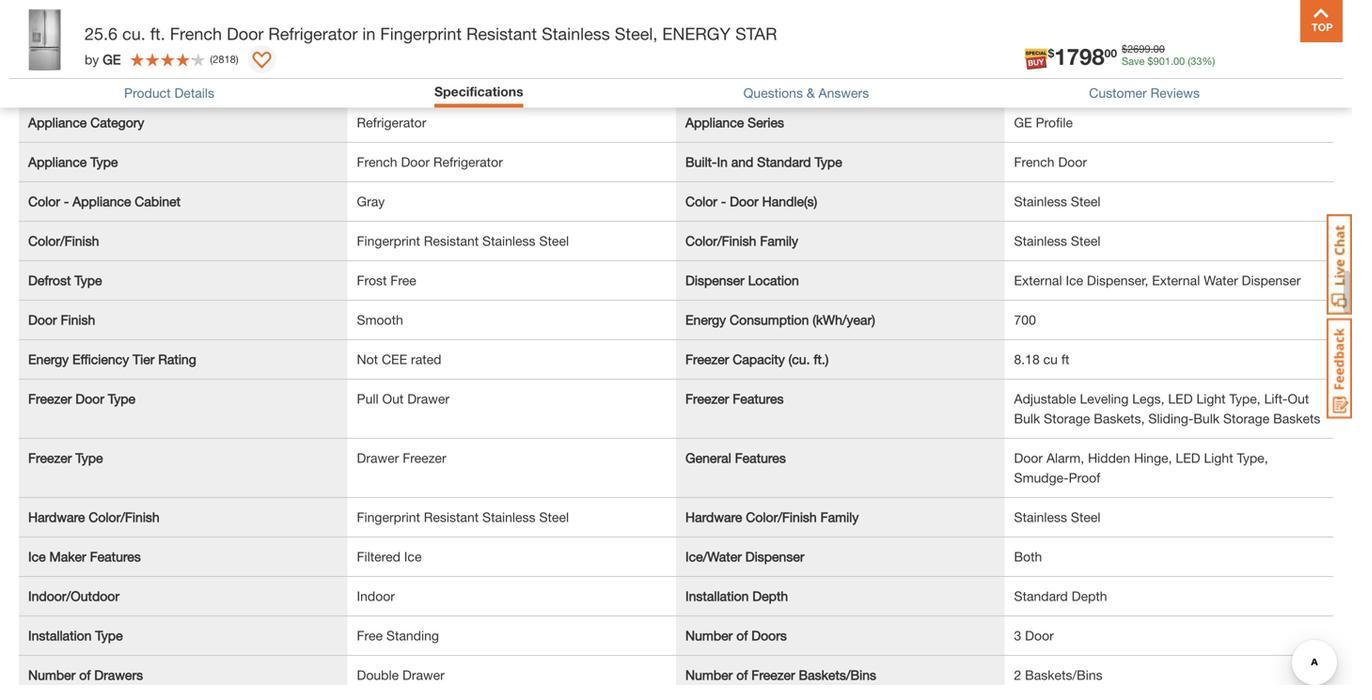 Task type: vqa. For each thing, say whether or not it's contained in the screenshot.
Type, inside the Adjustable Leveling Legs, LED Light Type, Lift-Out Bulk Storage Baskets, Sliding-Bulk Storage Baskets
yes



Task type: locate. For each thing, give the bounding box(es) containing it.
appliance for appliance category
[[28, 115, 87, 130]]

stainless steel for hardware color/finish family
[[1015, 510, 1101, 525]]

french down ge profile
[[1015, 154, 1055, 170]]

2 hardware from the left
[[686, 510, 743, 525]]

1 - from the left
[[64, 194, 69, 209]]

1 vertical spatial fingerprint resistant stainless steel
[[357, 510, 569, 525]]

in
[[363, 24, 376, 44]]

2 color from the left
[[686, 194, 718, 209]]

1 horizontal spatial -
[[721, 194, 727, 209]]

freezer down pull out drawer
[[403, 450, 447, 466]]

0 vertical spatial stainless steel
[[1015, 194, 1101, 209]]

fingerprint up frost free
[[357, 233, 420, 249]]

0 horizontal spatial free
[[357, 628, 383, 644]]

freezer for freezer capacity (cu. ft.)
[[686, 352, 730, 367]]

appliance
[[28, 115, 87, 130], [686, 115, 744, 130], [28, 154, 87, 170], [73, 194, 131, 209]]

1 horizontal spatial ge
[[1015, 115, 1033, 130]]

energy down door finish
[[28, 352, 69, 367]]

light right "legs,"
[[1197, 391, 1226, 407]]

00 right 2699
[[1154, 43, 1166, 55]]

standard
[[758, 154, 812, 170], [1015, 589, 1069, 604]]

of for freezer
[[737, 668, 748, 683]]

double drawer
[[357, 668, 445, 683]]

storage down adjustable
[[1044, 411, 1091, 426]]

type for frost free
[[75, 273, 102, 288]]

2 out from the left
[[1288, 391, 1310, 407]]

of left "doors"
[[737, 628, 748, 644]]

fingerprint resistant stainless steel
[[357, 233, 569, 249], [357, 510, 569, 525]]

type
[[90, 154, 118, 170], [815, 154, 843, 170], [75, 273, 102, 288], [108, 391, 136, 407], [76, 450, 103, 466], [95, 628, 123, 644]]

0 horizontal spatial installation
[[28, 628, 92, 644]]

of for drawers
[[79, 668, 91, 683]]

french up the 2818
[[170, 24, 222, 44]]

efficiency
[[72, 352, 129, 367]]

energy for energy consumption (kwh/year)
[[686, 312, 726, 328]]

refrigerator
[[269, 24, 358, 44], [357, 115, 427, 130], [434, 154, 503, 170]]

filtered
[[357, 549, 401, 565]]

out up baskets
[[1288, 391, 1310, 407]]

drawers
[[94, 668, 143, 683]]

stainless steel down french door
[[1015, 194, 1101, 209]]

0 horizontal spatial color
[[28, 194, 60, 209]]

- for appliance
[[64, 194, 69, 209]]

1 vertical spatial light
[[1205, 450, 1234, 466]]

number down installation type
[[28, 668, 76, 683]]

door inside door alarm, hidden hinge, led light type, smudge-proof
[[1015, 450, 1043, 466]]

1 horizontal spatial color
[[686, 194, 718, 209]]

freezer type
[[28, 450, 103, 466]]

1 vertical spatial stainless steel
[[1015, 233, 1101, 249]]

0 horizontal spatial baskets/bins
[[799, 668, 877, 683]]

color/finish family
[[686, 233, 799, 249]]

handle(s)
[[763, 194, 818, 209]]

2 horizontal spatial french
[[1015, 154, 1055, 170]]

cabinet
[[135, 194, 181, 209]]

french up gray
[[357, 154, 398, 170]]

led
[[1169, 391, 1194, 407], [1176, 450, 1201, 466]]

1 vertical spatial features
[[735, 450, 786, 466]]

feedback link image
[[1328, 318, 1353, 420]]

0 horizontal spatial -
[[64, 194, 69, 209]]

$ left 901
[[1122, 43, 1128, 55]]

features
[[733, 391, 784, 407], [735, 450, 786, 466], [90, 549, 141, 565]]

smooth
[[357, 312, 403, 328]]

0 vertical spatial features
[[733, 391, 784, 407]]

refrigerator up 'french door refrigerator'
[[357, 115, 427, 130]]

standard up handle(s)
[[758, 154, 812, 170]]

resistant up specifications on the left top of page
[[467, 24, 537, 44]]

finish
[[61, 312, 95, 328]]

dispenser down color/finish family
[[686, 273, 745, 288]]

details down the 2818
[[174, 85, 214, 101]]

00 left save
[[1105, 47, 1118, 60]]

0 horizontal spatial $
[[1049, 47, 1055, 60]]

0 vertical spatial led
[[1169, 391, 1194, 407]]

1 horizontal spatial standard
[[1015, 589, 1069, 604]]

steel
[[1072, 194, 1101, 209], [540, 233, 569, 249], [1072, 233, 1101, 249], [540, 510, 569, 525], [1072, 510, 1101, 525]]

specifications button
[[435, 84, 524, 103], [435, 84, 524, 99]]

type up color - appliance cabinet
[[90, 154, 118, 170]]

appliance down "appliance category"
[[28, 154, 87, 170]]

number for number of freezer baskets/bins
[[686, 668, 733, 683]]

1 horizontal spatial ice
[[404, 549, 422, 565]]

adjustable leveling legs, led light type, lift-out bulk storage baskets, sliding-bulk storage baskets
[[1015, 391, 1321, 426]]

ge right the by
[[103, 52, 121, 67]]

depth for standard depth
[[1072, 589, 1108, 604]]

0 horizontal spatial hardware
[[28, 510, 85, 525]]

0 horizontal spatial 00
[[1105, 47, 1118, 60]]

details up "appliance category"
[[19, 70, 70, 90]]

hardware up maker
[[28, 510, 85, 525]]

1 external from the left
[[1015, 273, 1063, 288]]

0 vertical spatial ge
[[103, 52, 121, 67]]

hardware for hardware color/finish family
[[686, 510, 743, 525]]

1 color from the left
[[28, 194, 60, 209]]

1 horizontal spatial energy
[[686, 312, 726, 328]]

not
[[357, 352, 378, 367]]

3 stainless steel from the top
[[1015, 510, 1101, 525]]

freezer down freezer door type
[[28, 450, 72, 466]]

top button
[[1301, 0, 1344, 42]]

free
[[391, 273, 417, 288], [357, 628, 383, 644]]

1 vertical spatial led
[[1176, 450, 1201, 466]]

2 - from the left
[[721, 194, 727, 209]]

pull out drawer
[[357, 391, 450, 407]]

resistant
[[467, 24, 537, 44], [424, 233, 479, 249], [424, 510, 479, 525]]

freezer up freezer type
[[28, 391, 72, 407]]

fingerprint resistant stainless steel up filtered ice
[[357, 510, 569, 525]]

0 horizontal spatial storage
[[1044, 411, 1091, 426]]

fingerprint right in
[[380, 24, 462, 44]]

type, left lift- on the bottom right of page
[[1230, 391, 1261, 407]]

dispenser right water
[[1243, 273, 1302, 288]]

( left %)
[[1189, 55, 1191, 67]]

depth up 2 baskets/bins
[[1072, 589, 1108, 604]]

number
[[686, 628, 733, 644], [28, 668, 76, 683], [686, 668, 733, 683]]

refrigerator left in
[[269, 24, 358, 44]]

2 vertical spatial refrigerator
[[434, 154, 503, 170]]

storage down lift- on the bottom right of page
[[1224, 411, 1270, 426]]

energy
[[686, 312, 726, 328], [28, 352, 69, 367]]

0 horizontal spatial external
[[1015, 273, 1063, 288]]

1 horizontal spatial out
[[1288, 391, 1310, 407]]

water
[[1204, 273, 1239, 288]]

features down hardware color/finish
[[90, 549, 141, 565]]

0 vertical spatial type,
[[1230, 391, 1261, 407]]

leveling
[[1081, 391, 1129, 407]]

- down in
[[721, 194, 727, 209]]

location
[[749, 273, 800, 288]]

2 horizontal spatial dispenser
[[1243, 273, 1302, 288]]

product details
[[124, 85, 214, 101]]

door alarm, hidden hinge, led light type, smudge-proof
[[1015, 450, 1269, 486]]

type, down lift- on the bottom right of page
[[1238, 450, 1269, 466]]

1 depth from the left
[[753, 589, 789, 604]]

appliance down "appliance type"
[[73, 194, 131, 209]]

resistant for color/finish family
[[424, 233, 479, 249]]

type, inside door alarm, hidden hinge, led light type, smudge-proof
[[1238, 450, 1269, 466]]

hardware up ice/water on the right
[[686, 510, 743, 525]]

ice left dispenser,
[[1066, 273, 1084, 288]]

1 horizontal spatial .
[[1171, 55, 1174, 67]]

(
[[210, 53, 213, 65], [1189, 55, 1191, 67]]

questions
[[744, 85, 803, 101]]

appliance up in
[[686, 115, 744, 130]]

0 horizontal spatial details
[[19, 70, 70, 90]]

1 horizontal spatial free
[[391, 273, 417, 288]]

00
[[1154, 43, 1166, 55], [1105, 47, 1118, 60], [1174, 55, 1186, 67]]

0 vertical spatial fingerprint resistant stainless steel
[[357, 233, 569, 249]]

depth
[[753, 589, 789, 604], [1072, 589, 1108, 604]]

external left water
[[1153, 273, 1201, 288]]

1 vertical spatial free
[[357, 628, 383, 644]]

alarm,
[[1047, 450, 1085, 466]]

hardware for hardware color/finish
[[28, 510, 85, 525]]

type for drawer freezer
[[76, 450, 103, 466]]

1 stainless steel from the top
[[1015, 194, 1101, 209]]

2 vertical spatial features
[[90, 549, 141, 565]]

1 vertical spatial type,
[[1238, 450, 1269, 466]]

1 vertical spatial energy
[[28, 352, 69, 367]]

features right general
[[735, 450, 786, 466]]

dispenser down "hardware color/finish family"
[[746, 549, 805, 565]]

appliance for appliance series
[[686, 115, 744, 130]]

type right defrost
[[75, 273, 102, 288]]

. left '33' on the right
[[1171, 55, 1174, 67]]

2 vertical spatial fingerprint
[[357, 510, 420, 525]]

color/finish up dispenser location
[[686, 233, 757, 249]]

stainless steel up dispenser,
[[1015, 233, 1101, 249]]

2 bulk from the left
[[1194, 411, 1220, 426]]

refrigerator down specifications on the left top of page
[[434, 154, 503, 170]]

type, inside adjustable leveling legs, led light type, lift-out bulk storage baskets, sliding-bulk storage baskets
[[1230, 391, 1261, 407]]

fingerprint
[[380, 24, 462, 44], [357, 233, 420, 249], [357, 510, 420, 525]]

1 bulk from the left
[[1015, 411, 1041, 426]]

of for doors
[[737, 628, 748, 644]]

number of drawers
[[28, 668, 143, 683]]

$ up profile
[[1049, 47, 1055, 60]]

number down installation depth
[[686, 628, 733, 644]]

1 horizontal spatial baskets/bins
[[1026, 668, 1103, 683]]

stainless
[[542, 24, 610, 44], [1015, 194, 1068, 209], [483, 233, 536, 249], [1015, 233, 1068, 249], [483, 510, 536, 525], [1015, 510, 1068, 525]]

standard up 3 door
[[1015, 589, 1069, 604]]

fingerprint resistant stainless steel for color/finish family
[[357, 233, 569, 249]]

type up handle(s)
[[815, 154, 843, 170]]

drawer
[[408, 391, 450, 407], [357, 450, 399, 466], [403, 668, 445, 683]]

by ge
[[85, 52, 121, 67]]

ice for external
[[1066, 273, 1084, 288]]

0 horizontal spatial energy
[[28, 352, 69, 367]]

$
[[1122, 43, 1128, 55], [1049, 47, 1055, 60], [1148, 55, 1154, 67]]

tier
[[133, 352, 155, 367]]

0 horizontal spatial french
[[170, 24, 222, 44]]

french door
[[1015, 154, 1088, 170]]

1 horizontal spatial storage
[[1224, 411, 1270, 426]]

0 vertical spatial energy
[[686, 312, 726, 328]]

0 vertical spatial family
[[761, 233, 799, 249]]

1 hardware from the left
[[28, 510, 85, 525]]

$ inside $ 1798 00
[[1049, 47, 1055, 60]]

$ right save
[[1148, 55, 1154, 67]]

1 vertical spatial refrigerator
[[357, 115, 427, 130]]

stainless steel down smudge-
[[1015, 510, 1101, 525]]

1 horizontal spatial family
[[821, 510, 859, 525]]

color down "appliance type"
[[28, 194, 60, 209]]

led inside adjustable leveling legs, led light type, lift-out bulk storage baskets, sliding-bulk storage baskets
[[1169, 391, 1194, 407]]

2 storage from the left
[[1224, 411, 1270, 426]]

hardware color/finish
[[28, 510, 160, 525]]

3 door
[[1015, 628, 1054, 644]]

depth up "doors"
[[753, 589, 789, 604]]

of down number of doors
[[737, 668, 748, 683]]

2 depth from the left
[[1072, 589, 1108, 604]]

1 vertical spatial fingerprint
[[357, 233, 420, 249]]

out right pull
[[382, 391, 404, 407]]

profile
[[1036, 115, 1073, 130]]

dispenser location
[[686, 273, 800, 288]]

external up 700
[[1015, 273, 1063, 288]]

built-
[[686, 154, 717, 170]]

freezer up general
[[686, 391, 730, 407]]

(cu.
[[789, 352, 811, 367]]

drawer down pull
[[357, 450, 399, 466]]

drawer down the rated
[[408, 391, 450, 407]]

questions & answers button
[[744, 85, 870, 101], [744, 85, 870, 101]]

0 horizontal spatial bulk
[[1015, 411, 1041, 426]]

freezer for freezer door type
[[28, 391, 72, 407]]

0 vertical spatial installation
[[686, 589, 749, 604]]

ice right the filtered
[[404, 549, 422, 565]]

of
[[737, 628, 748, 644], [79, 668, 91, 683], [737, 668, 748, 683]]

type up "drawers"
[[95, 628, 123, 644]]

free down the indoor
[[357, 628, 383, 644]]

2 external from the left
[[1153, 273, 1201, 288]]

1 horizontal spatial bulk
[[1194, 411, 1220, 426]]

energy down dispenser location
[[686, 312, 726, 328]]

1 horizontal spatial details
[[174, 85, 214, 101]]

0 horizontal spatial (
[[210, 53, 213, 65]]

1 horizontal spatial hardware
[[686, 510, 743, 525]]

ice left maker
[[28, 549, 46, 565]]

resistant down 'french door refrigerator'
[[424, 233, 479, 249]]

doors
[[752, 628, 787, 644]]

energy
[[663, 24, 731, 44]]

1 vertical spatial family
[[821, 510, 859, 525]]

features for general features
[[735, 450, 786, 466]]

type for free standing
[[95, 628, 123, 644]]

resistant for hardware color/finish family
[[424, 510, 479, 525]]

( inside $ 2699 . 00 save $ 901 . 00 ( 33 %)
[[1189, 55, 1191, 67]]

1 horizontal spatial $
[[1122, 43, 1128, 55]]

baskets/bins
[[799, 668, 877, 683], [1026, 668, 1103, 683]]

0 horizontal spatial depth
[[753, 589, 789, 604]]

1 fingerprint resistant stainless steel from the top
[[357, 233, 569, 249]]

baskets
[[1274, 411, 1321, 426]]

installation down indoor/outdoor
[[28, 628, 92, 644]]

number of doors
[[686, 628, 787, 644]]

freezer up freezer features
[[686, 352, 730, 367]]

2 fingerprint resistant stainless steel from the top
[[357, 510, 569, 525]]

light inside door alarm, hidden hinge, led light type, smudge-proof
[[1205, 450, 1234, 466]]

fingerprint up filtered ice
[[357, 510, 420, 525]]

25.6
[[85, 24, 118, 44]]

1 horizontal spatial french
[[357, 154, 398, 170]]

1 horizontal spatial depth
[[1072, 589, 1108, 604]]

type up hardware color/finish
[[76, 450, 103, 466]]

door finish
[[28, 312, 95, 328]]

french for french door refrigerator
[[357, 154, 398, 170]]

resistant down drawer freezer
[[424, 510, 479, 525]]

0 horizontal spatial standard
[[758, 154, 812, 170]]

0 vertical spatial fingerprint
[[380, 24, 462, 44]]

1 vertical spatial ge
[[1015, 115, 1033, 130]]

2 vertical spatial resistant
[[424, 510, 479, 525]]

- down "appliance type"
[[64, 194, 69, 209]]

hinge,
[[1135, 450, 1173, 466]]

installation for installation depth
[[686, 589, 749, 604]]

1798
[[1055, 43, 1105, 70]]

1 horizontal spatial external
[[1153, 273, 1201, 288]]

2 stainless steel from the top
[[1015, 233, 1101, 249]]

ice for filtered
[[404, 549, 422, 565]]

number down number of doors
[[686, 668, 733, 683]]

0 horizontal spatial out
[[382, 391, 404, 407]]

installation down ice/water on the right
[[686, 589, 749, 604]]

1 vertical spatial drawer
[[357, 450, 399, 466]]

built-in and standard type
[[686, 154, 843, 170]]

0 vertical spatial standard
[[758, 154, 812, 170]]

free right frost
[[391, 273, 417, 288]]

appliance series
[[686, 115, 785, 130]]

out
[[382, 391, 404, 407], [1288, 391, 1310, 407]]

00 left '33' on the right
[[1174, 55, 1186, 67]]

8.18
[[1015, 352, 1040, 367]]

led up sliding- at the right bottom of the page
[[1169, 391, 1194, 407]]

2 vertical spatial stainless steel
[[1015, 510, 1101, 525]]

drawer down standing at the bottom left of page
[[403, 668, 445, 683]]

( left )
[[210, 53, 213, 65]]

defrost type
[[28, 273, 102, 288]]

light
[[1197, 391, 1226, 407], [1205, 450, 1234, 466]]

led right hinge,
[[1176, 450, 1201, 466]]

0 vertical spatial light
[[1197, 391, 1226, 407]]

fingerprint resistant stainless steel down 'french door refrigerator'
[[357, 233, 569, 249]]

ge
[[103, 52, 121, 67], [1015, 115, 1033, 130]]

1 vertical spatial installation
[[28, 628, 92, 644]]

2 horizontal spatial $
[[1148, 55, 1154, 67]]

color down built-
[[686, 194, 718, 209]]

ft
[[1062, 352, 1070, 367]]

( 2818 )
[[210, 53, 239, 65]]

. right save
[[1151, 43, 1154, 55]]

of left "drawers"
[[79, 668, 91, 683]]

1 horizontal spatial installation
[[686, 589, 749, 604]]

features down capacity
[[733, 391, 784, 407]]

ge left profile
[[1015, 115, 1033, 130]]

appliance up "appliance type"
[[28, 115, 87, 130]]

2 horizontal spatial ice
[[1066, 273, 1084, 288]]

1 vertical spatial resistant
[[424, 233, 479, 249]]

light right hinge,
[[1205, 450, 1234, 466]]

1 horizontal spatial (
[[1189, 55, 1191, 67]]

indoor
[[357, 589, 395, 604]]

customer
[[1090, 85, 1148, 101]]

french
[[170, 24, 222, 44], [357, 154, 398, 170], [1015, 154, 1055, 170]]

series
[[748, 115, 785, 130]]



Task type: describe. For each thing, give the bounding box(es) containing it.
installation type
[[28, 628, 123, 644]]

baskets,
[[1094, 411, 1145, 426]]

rating
[[158, 352, 196, 367]]

display image
[[253, 52, 271, 71]]

cee
[[382, 352, 408, 367]]

by
[[85, 52, 99, 67]]

frost free
[[357, 273, 417, 288]]

depth for installation depth
[[753, 589, 789, 604]]

type for french door refrigerator
[[90, 154, 118, 170]]

0 horizontal spatial ge
[[103, 52, 121, 67]]

901
[[1154, 55, 1171, 67]]

$ for 2699
[[1122, 43, 1128, 55]]

$ for 1798
[[1049, 47, 1055, 60]]

star
[[736, 24, 778, 44]]

0 horizontal spatial .
[[1151, 43, 1154, 55]]

stainless steel for color/finish family
[[1015, 233, 1101, 249]]

fingerprint for hardware color/finish
[[357, 510, 420, 525]]

33
[[1191, 55, 1203, 67]]

25.6 cu. ft. french door refrigerator in fingerprint resistant stainless steel, energy star
[[85, 24, 778, 44]]

ft.
[[150, 24, 165, 44]]

type down energy efficiency tier rating
[[108, 391, 136, 407]]

freezer down "doors"
[[752, 668, 796, 683]]

free standing
[[357, 628, 439, 644]]

color/finish up ice maker features
[[89, 510, 160, 525]]

steel,
[[615, 24, 658, 44]]

fingerprint for color/finish
[[357, 233, 420, 249]]

rated
[[411, 352, 442, 367]]

color - door handle(s)
[[686, 194, 818, 209]]

fingerprint resistant stainless steel for hardware color/finish family
[[357, 510, 569, 525]]

freezer for freezer type
[[28, 450, 72, 466]]

ice/water
[[686, 549, 742, 565]]

stainless steel for color - door handle(s)
[[1015, 194, 1101, 209]]

1 out from the left
[[382, 391, 404, 407]]

0 horizontal spatial family
[[761, 233, 799, 249]]

french for french door
[[1015, 154, 1055, 170]]

out inside adjustable leveling legs, led light type, lift-out bulk storage baskets, sliding-bulk storage baskets
[[1288, 391, 1310, 407]]

ft.)
[[814, 352, 829, 367]]

customer reviews
[[1090, 85, 1200, 101]]

frost
[[357, 273, 387, 288]]

2818
[[213, 53, 236, 65]]

0 horizontal spatial dispenser
[[686, 273, 745, 288]]

energy for energy efficiency tier rating
[[28, 352, 69, 367]]

appliance category
[[28, 115, 144, 130]]

color/finish up defrost type
[[28, 233, 99, 249]]

1 horizontal spatial dispenser
[[746, 549, 805, 565]]

00 inside $ 1798 00
[[1105, 47, 1118, 60]]

8.18 cu ft
[[1015, 352, 1070, 367]]

number for number of drawers
[[28, 668, 76, 683]]

ice maker features
[[28, 549, 141, 565]]

installation for installation type
[[28, 628, 92, 644]]

maker
[[49, 549, 86, 565]]

%)
[[1203, 55, 1216, 67]]

ice/water dispenser
[[686, 549, 805, 565]]

color - appliance cabinet
[[28, 194, 181, 209]]

consumption
[[730, 312, 809, 328]]

appliance for appliance type
[[28, 154, 87, 170]]

live chat image
[[1328, 215, 1353, 315]]

pull
[[357, 391, 379, 407]]

features for freezer features
[[733, 391, 784, 407]]

legs,
[[1133, 391, 1165, 407]]

questions & answers
[[744, 85, 870, 101]]

0 vertical spatial refrigerator
[[269, 24, 358, 44]]

2 baskets/bins
[[1015, 668, 1103, 683]]

- for door
[[721, 194, 727, 209]]

0 horizontal spatial ice
[[28, 549, 46, 565]]

sliding-
[[1149, 411, 1194, 426]]

adjustable
[[1015, 391, 1077, 407]]

both
[[1015, 549, 1043, 565]]

cu.
[[122, 24, 146, 44]]

and
[[732, 154, 754, 170]]

smudge-
[[1015, 470, 1069, 486]]

&
[[807, 85, 815, 101]]

2 vertical spatial drawer
[[403, 668, 445, 683]]

save
[[1122, 55, 1145, 67]]

light inside adjustable leveling legs, led light type, lift-out bulk storage baskets, sliding-bulk storage baskets
[[1197, 391, 1226, 407]]

capacity
[[733, 352, 785, 367]]

energy consumption (kwh/year)
[[686, 312, 876, 328]]

1 storage from the left
[[1044, 411, 1091, 426]]

installation depth
[[686, 589, 789, 604]]

steel for hardware color/finish family
[[1072, 510, 1101, 525]]

color for color - door handle(s)
[[686, 194, 718, 209]]

0 vertical spatial free
[[391, 273, 417, 288]]

french door refrigerator
[[357, 154, 503, 170]]

)
[[236, 53, 239, 65]]

specifications
[[435, 84, 524, 99]]

0 vertical spatial drawer
[[408, 391, 450, 407]]

(kwh/year)
[[813, 312, 876, 328]]

appliance type
[[28, 154, 118, 170]]

hardware color/finish family
[[686, 510, 859, 525]]

number for number of doors
[[686, 628, 733, 644]]

filtered ice
[[357, 549, 422, 565]]

general features
[[686, 450, 786, 466]]

color/finish up ice/water dispenser
[[746, 510, 817, 525]]

dispenser,
[[1088, 273, 1149, 288]]

freezer for freezer features
[[686, 391, 730, 407]]

steel for color/finish family
[[1072, 233, 1101, 249]]

general
[[686, 450, 732, 466]]

2
[[1015, 668, 1022, 683]]

hidden
[[1089, 450, 1131, 466]]

1 baskets/bins from the left
[[799, 668, 877, 683]]

drawer freezer
[[357, 450, 447, 466]]

1 horizontal spatial 00
[[1154, 43, 1166, 55]]

indoor/outdoor
[[28, 589, 119, 604]]

2 baskets/bins from the left
[[1026, 668, 1103, 683]]

number of freezer baskets/bins
[[686, 668, 877, 683]]

$ 1798 00
[[1049, 43, 1118, 70]]

color for color - appliance cabinet
[[28, 194, 60, 209]]

steel for color - door handle(s)
[[1072, 194, 1101, 209]]

0 vertical spatial resistant
[[467, 24, 537, 44]]

lift-
[[1265, 391, 1288, 407]]

energy efficiency tier rating
[[28, 352, 196, 367]]

product image image
[[14, 9, 75, 71]]

proof
[[1069, 470, 1101, 486]]

led inside door alarm, hidden hinge, led light type, smudge-proof
[[1176, 450, 1201, 466]]

in
[[717, 154, 728, 170]]

freezer features
[[686, 391, 784, 407]]

2 horizontal spatial 00
[[1174, 55, 1186, 67]]

$ 2699 . 00 save $ 901 . 00 ( 33 %)
[[1122, 43, 1216, 67]]

product
[[124, 85, 171, 101]]

defrost
[[28, 273, 71, 288]]

1 vertical spatial standard
[[1015, 589, 1069, 604]]



